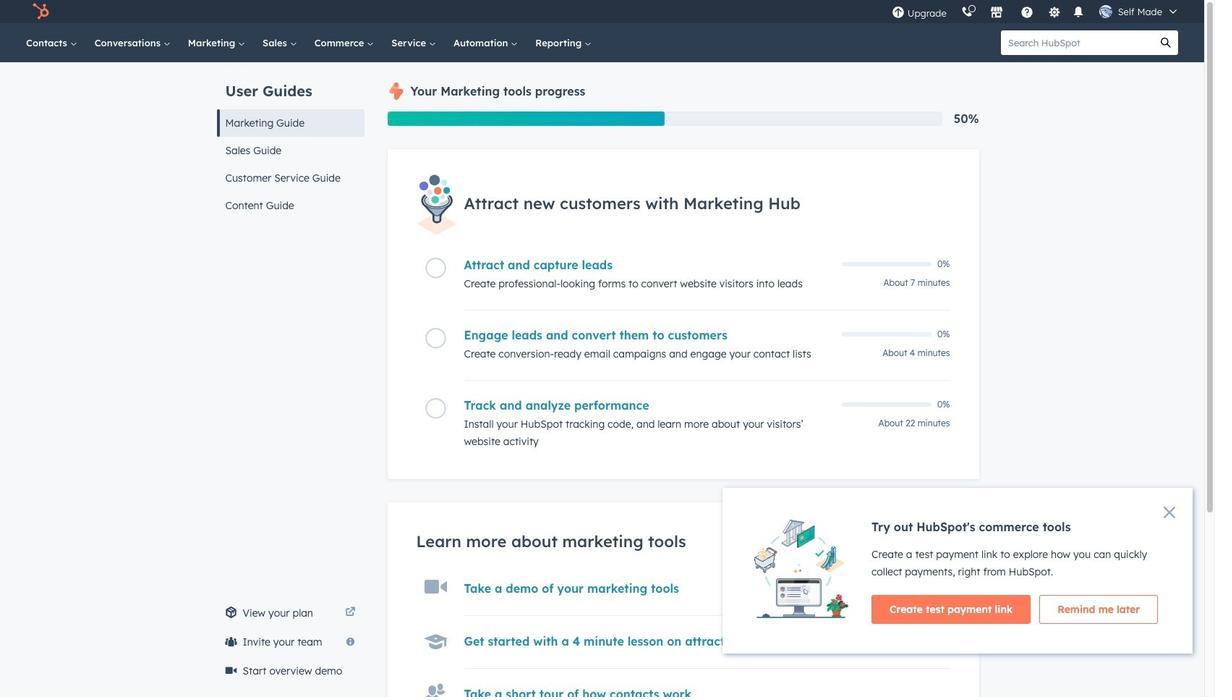 Task type: locate. For each thing, give the bounding box(es) containing it.
2 link opens in a new window image from the top
[[346, 607, 356, 618]]

progress bar
[[388, 111, 665, 126]]

user guides element
[[217, 62, 364, 219]]

ruby anderson image
[[1100, 5, 1113, 18]]

link opens in a new window image
[[346, 604, 356, 622], [346, 607, 356, 618]]

1 link opens in a new window image from the top
[[346, 604, 356, 622]]

close image
[[1165, 507, 1176, 518]]

menu
[[885, 0, 1188, 23]]



Task type: vqa. For each thing, say whether or not it's contained in the screenshot.
Ruby Anderson Icon
yes



Task type: describe. For each thing, give the bounding box(es) containing it.
Search HubSpot search field
[[1002, 30, 1154, 55]]

marketplaces image
[[991, 7, 1004, 20]]



